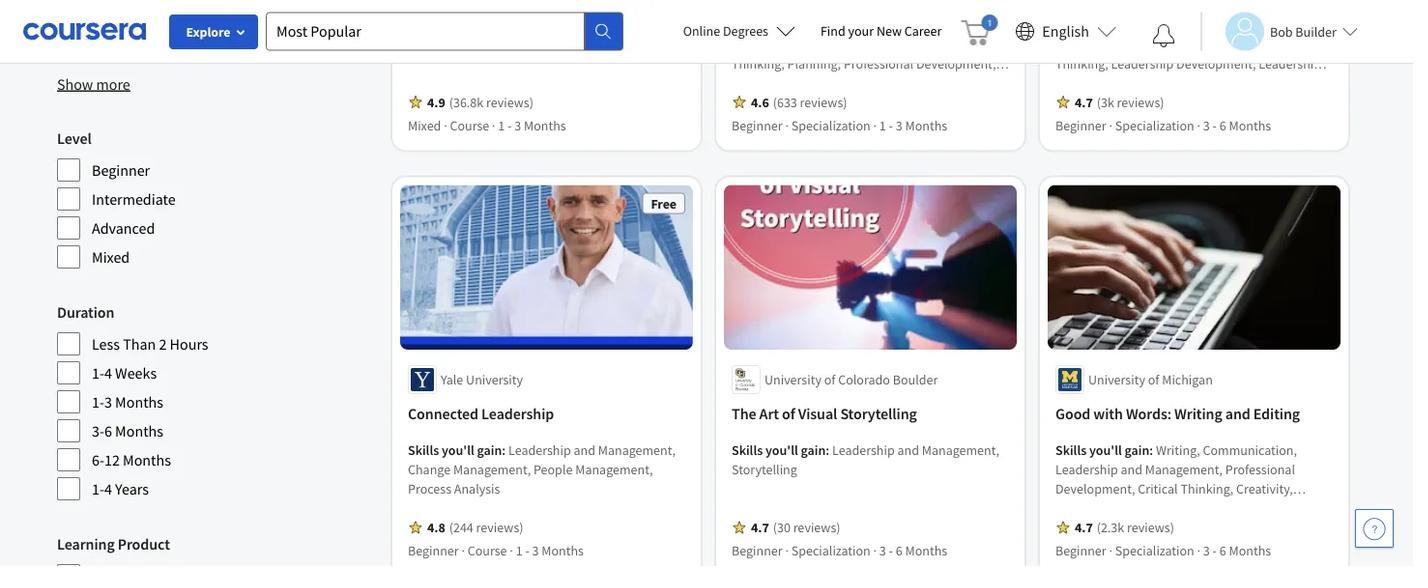 Task type: locate. For each thing, give the bounding box(es) containing it.
(633
[[773, 93, 797, 111]]

specialization down the '4.7 (2.3k reviews)'
[[1115, 542, 1194, 560]]

solving,
[[880, 35, 925, 53]]

3
[[514, 116, 521, 134], [896, 116, 902, 134], [1203, 116, 1210, 134], [104, 392, 112, 412], [532, 542, 539, 560], [879, 542, 886, 560], [1203, 542, 1210, 560]]

and inside good with words: writing and editing "link"
[[1225, 404, 1250, 423]]

course for (36.8k
[[450, 116, 489, 134]]

university up connected leadership at the left bottom
[[466, 371, 523, 388]]

4 left 'years'
[[104, 479, 112, 499]]

and down connected leadership link
[[574, 442, 595, 459]]

critical up 'conflict'
[[928, 35, 968, 53]]

1 horizontal spatial mixed
[[408, 116, 441, 134]]

beginner · specialization · 3 - 6 months down 4.7 (30 reviews)
[[732, 542, 947, 560]]

beginner down 4.6
[[732, 116, 783, 134]]

good
[[1055, 404, 1091, 423]]

storytelling down colorado
[[840, 404, 917, 423]]

communication, up creativity,
[[1203, 442, 1297, 459]]

advanced
[[92, 218, 155, 238]]

accounts payable and receivable
[[92, 43, 305, 62]]

1 horizontal spatial critical
[[1138, 480, 1178, 498]]

conflict
[[937, 74, 981, 91]]

1 vertical spatial critical
[[1138, 480, 1178, 498]]

months for 4.6 (633 reviews)
[[905, 116, 947, 134]]

0 horizontal spatial mixed
[[92, 247, 130, 267]]

1 vertical spatial 4
[[104, 479, 112, 499]]

4.9
[[427, 93, 445, 111]]

skills you'll gain : up change on the left
[[408, 442, 508, 459]]

specialization down 4.6 (633 reviews)
[[791, 116, 871, 134]]

reviews)
[[486, 93, 533, 111], [800, 93, 847, 111], [1117, 93, 1164, 111], [476, 519, 523, 536], [793, 519, 840, 536], [1127, 519, 1174, 536]]

leadership inside writing, communication, leadership and management, professional development, critical thinking, creativity, planning, resilience
[[1055, 461, 1118, 478]]

university for the
[[765, 371, 822, 388]]

the art of visual storytelling link
[[732, 402, 1009, 425]]

4.7 left the (30
[[751, 519, 769, 536]]

- for 4.7 (3k reviews)
[[1213, 116, 1217, 134]]

boulder
[[893, 371, 938, 388]]

beginner down (3k
[[1055, 116, 1106, 134]]

1 horizontal spatial planning,
[[1055, 500, 1109, 517]]

0 horizontal spatial communication,
[[732, 35, 826, 53]]

and up solving,
[[897, 16, 919, 33]]

builder
[[1296, 23, 1337, 40]]

1 down leadership and management, communication, problem solving, critical thinking, planning, professional development, collaboration, people management, conflict management
[[879, 116, 886, 134]]

gain for the art of visual storytelling
[[801, 442, 826, 459]]

course
[[450, 116, 489, 134], [468, 542, 507, 560]]

development, inside writing, communication, leadership and management, professional development, critical thinking, creativity, planning, resilience
[[1055, 480, 1135, 498]]

: for good with words: writing and editing
[[1150, 442, 1153, 459]]

management,
[[922, 16, 999, 33], [857, 74, 934, 91], [598, 442, 676, 459], [922, 442, 999, 459], [453, 461, 531, 478], [575, 461, 653, 478], [1145, 461, 1223, 478]]

skills down good
[[1055, 442, 1087, 459]]

mixed for mixed
[[92, 247, 130, 267]]

reviews) up the "mixed · course · 1 - 3 months"
[[486, 93, 533, 111]]

reviews) for (633 reviews)
[[800, 93, 847, 111]]

: left writing,
[[1150, 442, 1153, 459]]

: down the art of visual storytelling
[[826, 442, 830, 459]]

0 vertical spatial critical
[[928, 35, 968, 53]]

beginner inside level group
[[92, 160, 150, 180]]

1- for 1-4 weeks
[[92, 363, 104, 383]]

(2.3k
[[1097, 519, 1124, 536]]

skills up change on the left
[[408, 442, 439, 459]]

reviews) right (3k
[[1117, 93, 1164, 111]]

mixed inside level group
[[92, 247, 130, 267]]

0 vertical spatial 4
[[104, 363, 112, 383]]

1 1- from the top
[[92, 363, 104, 383]]

2 1- from the top
[[92, 392, 104, 412]]

specialization
[[791, 116, 871, 134], [1115, 116, 1194, 134], [791, 542, 871, 560], [1115, 542, 1194, 560]]

course down the 4.8 (244 reviews)
[[468, 542, 507, 560]]

specialization down 4.7 (3k reviews)
[[1115, 116, 1194, 134]]

reviews) for (2.3k reviews)
[[1127, 519, 1174, 536]]

2 horizontal spatial of
[[1148, 371, 1159, 388]]

leadership down the art of visual storytelling link
[[832, 442, 895, 459]]

of
[[824, 371, 836, 388], [1148, 371, 1159, 388], [782, 404, 795, 423]]

course down (36.8k
[[450, 116, 489, 134]]

reviews) for (244 reviews)
[[476, 519, 523, 536]]

0 horizontal spatial university
[[466, 371, 523, 388]]

and inside leadership and management, communication, problem solving, critical thinking, planning, professional development, collaboration, people management, conflict management
[[897, 16, 919, 33]]

university up with
[[1088, 371, 1145, 388]]

0 vertical spatial communication,
[[732, 35, 826, 53]]

1 down 4.9 (36.8k reviews)
[[498, 116, 505, 134]]

1 vertical spatial people
[[534, 461, 573, 478]]

receivable
[[235, 43, 305, 62]]

1 vertical spatial development,
[[1055, 480, 1135, 498]]

beginner for 4.7 (3k reviews)
[[1055, 116, 1106, 134]]

0 horizontal spatial professional
[[844, 55, 913, 72]]

2 university from the left
[[765, 371, 822, 388]]

1 for 4.6 (633 reviews)
[[879, 116, 886, 134]]

problem
[[829, 35, 877, 53]]

1- down the less
[[92, 363, 104, 383]]

development, up 'conflict'
[[916, 55, 996, 72]]

product
[[118, 535, 170, 554]]

beginner · specialization · 3 - 6 months down 4.7 (3k reviews)
[[1055, 116, 1271, 134]]

level group
[[57, 127, 373, 270]]

you'll down art
[[766, 442, 798, 459]]

communication, up collaboration, on the top of page
[[732, 35, 826, 53]]

3 university from the left
[[1088, 371, 1145, 388]]

skills you'll gain : down art
[[732, 442, 832, 459]]

gain down the "words:" on the bottom right
[[1125, 442, 1150, 459]]

professional
[[844, 55, 913, 72], [1225, 461, 1295, 478]]

1 horizontal spatial professional
[[1225, 461, 1295, 478]]

reviews) right the (30
[[793, 519, 840, 536]]

None search field
[[266, 12, 623, 51]]

thinking,
[[732, 55, 785, 72], [1181, 480, 1234, 498]]

1 vertical spatial 1-
[[92, 392, 104, 412]]

0 vertical spatial development,
[[916, 55, 996, 72]]

new
[[877, 22, 902, 40]]

storytelling
[[840, 404, 917, 423], [732, 461, 797, 478]]

1 horizontal spatial 1
[[516, 542, 523, 560]]

communication,
[[732, 35, 826, 53], [1203, 442, 1297, 459]]

specialization down 4.7 (30 reviews)
[[791, 542, 871, 560]]

0 horizontal spatial critical
[[928, 35, 968, 53]]

(244
[[449, 519, 473, 536]]

thinking, inside writing, communication, leadership and management, professional development, critical thinking, creativity, planning, resilience
[[1181, 480, 1234, 498]]

6 for 4.7 (30 reviews)
[[896, 542, 902, 560]]

university for good
[[1088, 371, 1145, 388]]

leadership inside "leadership and management, change management, people management, process analysis"
[[508, 442, 571, 459]]

1 horizontal spatial people
[[815, 74, 854, 91]]

4.7
[[1075, 93, 1093, 111], [751, 519, 769, 536], [1075, 519, 1093, 536]]

reviews) up beginner · specialization · 1 - 3 months
[[800, 93, 847, 111]]

beginner down the (30
[[732, 542, 783, 560]]

thinking, down writing,
[[1181, 480, 1234, 498]]

6 for 4.7 (3k reviews)
[[1220, 116, 1226, 134]]

1 vertical spatial professional
[[1225, 461, 1295, 478]]

free
[[651, 195, 677, 212]]

reviews) down resilience
[[1127, 519, 1174, 536]]

0 horizontal spatial 1
[[498, 116, 505, 134]]

michigan
[[1162, 371, 1213, 388]]

storytelling down art
[[732, 461, 797, 478]]

1
[[498, 116, 505, 134], [879, 116, 886, 134], [516, 542, 523, 560]]

1 horizontal spatial development,
[[1055, 480, 1135, 498]]

2 horizontal spatial university
[[1088, 371, 1145, 388]]

professional up creativity,
[[1225, 461, 1295, 478]]

1 vertical spatial thinking,
[[1181, 480, 1234, 498]]

gain
[[801, 16, 826, 33], [1125, 16, 1150, 33], [477, 442, 502, 459], [801, 442, 826, 459], [1125, 442, 1150, 459]]

writing, communication, leadership and management, professional development, critical thinking, creativity, planning, resilience
[[1055, 442, 1297, 517]]

1 horizontal spatial thinking,
[[1181, 480, 1234, 498]]

1 4 from the top
[[104, 363, 112, 383]]

0 vertical spatial mixed
[[408, 116, 441, 134]]

leadership inside leadership and management, communication, problem solving, critical thinking, planning, professional development, collaboration, people management, conflict management
[[832, 16, 895, 33]]

4.7 (3k reviews)
[[1075, 93, 1164, 111]]

1- for 1-4 years
[[92, 479, 104, 499]]

skills you'll gain :
[[732, 16, 832, 33], [408, 442, 508, 459], [732, 442, 832, 459], [1055, 442, 1156, 459]]

you'll
[[766, 16, 798, 33], [1089, 16, 1122, 33], [442, 442, 474, 459], [766, 442, 798, 459], [1089, 442, 1122, 459]]

4.7 left (3k
[[1075, 93, 1093, 111]]

- for 4.8 (244 reviews)
[[525, 542, 529, 560]]

1 vertical spatial course
[[468, 542, 507, 560]]

hours
[[170, 334, 208, 354]]

skills down the
[[732, 442, 763, 459]]

12
[[104, 450, 120, 470]]

4.7 (2.3k reviews)
[[1075, 519, 1174, 536]]

planning, up (2.3k
[[1055, 500, 1109, 517]]

1 vertical spatial planning,
[[1055, 500, 1109, 517]]

2 horizontal spatial 1
[[879, 116, 886, 134]]

mixed down 4.9
[[408, 116, 441, 134]]

0 horizontal spatial planning,
[[787, 55, 841, 72]]

professional down solving,
[[844, 55, 913, 72]]

find your new career link
[[811, 19, 951, 43]]

skills you'll gain : for the art of visual storytelling
[[732, 442, 832, 459]]

specialization for (633 reviews)
[[791, 116, 871, 134]]

thinking, up collaboration, on the top of page
[[732, 55, 785, 72]]

1 vertical spatial mixed
[[92, 247, 130, 267]]

1 down the 4.8 (244 reviews)
[[516, 542, 523, 560]]

beginner for 4.7 (30 reviews)
[[732, 542, 783, 560]]

1- down "6-"
[[92, 479, 104, 499]]

of right art
[[782, 404, 795, 423]]

beginner · specialization · 1 - 3 months
[[732, 116, 947, 134]]

with
[[1094, 404, 1123, 423]]

1 horizontal spatial university
[[765, 371, 822, 388]]

leadership for change
[[508, 442, 571, 459]]

university up art
[[765, 371, 822, 388]]

and up resilience
[[1121, 461, 1142, 478]]

bob builder
[[1270, 23, 1337, 40]]

beginner · specialization · 3 - 6 months down the '4.7 (2.3k reviews)'
[[1055, 542, 1271, 560]]

mixed for mixed · course · 1 - 3 months
[[408, 116, 441, 134]]

skills for the art of visual storytelling
[[732, 442, 763, 459]]

show more button
[[57, 72, 130, 96]]

mixed down advanced
[[92, 247, 130, 267]]

level
[[57, 129, 92, 148]]

degrees
[[723, 22, 768, 40]]

people up 4.6 (633 reviews)
[[815, 74, 854, 91]]

communication, inside leadership and management, communication, problem solving, critical thinking, planning, professional development, collaboration, people management, conflict management
[[732, 35, 826, 53]]

storytelling inside leadership and management, storytelling
[[732, 461, 797, 478]]

1-3 months
[[92, 392, 163, 412]]

1 vertical spatial communication,
[[1203, 442, 1297, 459]]

planning, inside writing, communication, leadership and management, professional development, critical thinking, creativity, planning, resilience
[[1055, 500, 1109, 517]]

2 vertical spatial 1-
[[92, 479, 104, 499]]

you'll up change on the left
[[442, 442, 474, 459]]

0 horizontal spatial thinking,
[[732, 55, 785, 72]]

planning,
[[787, 55, 841, 72], [1055, 500, 1109, 517]]

0 vertical spatial 1-
[[92, 363, 104, 383]]

0 horizontal spatial storytelling
[[732, 461, 797, 478]]

professional inside writing, communication, leadership and management, professional development, critical thinking, creativity, planning, resilience
[[1225, 461, 1295, 478]]

leadership inside leadership and management, storytelling
[[832, 442, 895, 459]]

of left michigan
[[1148, 371, 1159, 388]]

gain down connected leadership at the left bottom
[[477, 442, 502, 459]]

- for 4.6 (633 reviews)
[[889, 116, 893, 134]]

beginner down (2.3k
[[1055, 542, 1106, 560]]

beginner down 4.8
[[408, 542, 459, 560]]

0 vertical spatial people
[[815, 74, 854, 91]]

professional inside leadership and management, communication, problem solving, critical thinking, planning, professional development, collaboration, people management, conflict management
[[844, 55, 913, 72]]

reviews) up beginner · course · 1 - 3 months
[[476, 519, 523, 536]]

-
[[508, 116, 512, 134], [889, 116, 893, 134], [1213, 116, 1217, 134], [525, 542, 529, 560], [889, 542, 893, 560], [1213, 542, 1217, 560]]

planning, down find
[[787, 55, 841, 72]]

development, up (2.3k
[[1055, 480, 1135, 498]]

find your new career
[[821, 22, 942, 40]]

writing
[[1174, 404, 1222, 423]]

: down connected leadership at the left bottom
[[502, 442, 506, 459]]

1 vertical spatial storytelling
[[732, 461, 797, 478]]

0 vertical spatial storytelling
[[840, 404, 917, 423]]

4.7 for the art of visual storytelling
[[751, 519, 769, 536]]

gain down visual
[[801, 442, 826, 459]]

people down connected leadership link
[[534, 461, 573, 478]]

4 left the weeks
[[104, 363, 112, 383]]

0 horizontal spatial people
[[534, 461, 573, 478]]

mixed
[[408, 116, 441, 134], [92, 247, 130, 267]]

1- for 1-3 months
[[92, 392, 104, 412]]

development,
[[916, 55, 996, 72], [1055, 480, 1135, 498]]

4.7 left (2.3k
[[1075, 519, 1093, 536]]

leadership down connected leadership link
[[508, 442, 571, 459]]

mixed · course · 1 - 3 months
[[408, 116, 566, 134]]

you'll for the art of visual storytelling
[[766, 442, 798, 459]]

english button
[[1007, 0, 1124, 63]]

1 horizontal spatial communication,
[[1203, 442, 1297, 459]]

show notifications image
[[1152, 24, 1175, 47]]

4.6 (633 reviews)
[[751, 93, 847, 111]]

0 horizontal spatial development,
[[916, 55, 996, 72]]

4.8
[[427, 519, 445, 536]]

critical up resilience
[[1138, 480, 1178, 498]]

1- up 3-
[[92, 392, 104, 412]]

explore button
[[169, 14, 258, 49]]

(30
[[773, 519, 791, 536]]

leadership down good
[[1055, 461, 1118, 478]]

1 for 4.8 (244 reviews)
[[516, 542, 523, 560]]

skills up 4.7 (3k reviews)
[[1055, 16, 1087, 33]]

and left editing
[[1225, 404, 1250, 423]]

planning, inside leadership and management, communication, problem solving, critical thinking, planning, professional development, collaboration, people management, conflict management
[[787, 55, 841, 72]]

gain for good with words: writing and editing
[[1125, 442, 1150, 459]]

3 1- from the top
[[92, 479, 104, 499]]

management, inside writing, communication, leadership and management, professional development, critical thinking, creativity, planning, resilience
[[1145, 461, 1223, 478]]

beginner for 4.6 (633 reviews)
[[732, 116, 783, 134]]

beginner up intermediate on the top
[[92, 160, 150, 180]]

and
[[897, 16, 919, 33], [207, 43, 232, 62], [1225, 404, 1250, 423], [574, 442, 595, 459], [897, 442, 919, 459], [1121, 461, 1142, 478]]

0 vertical spatial professional
[[844, 55, 913, 72]]

months for 4.7 (30 reviews)
[[905, 542, 947, 560]]

months
[[524, 116, 566, 134], [905, 116, 947, 134], [1229, 116, 1271, 134], [115, 392, 163, 412], [115, 421, 163, 441], [123, 450, 171, 470], [542, 542, 584, 560], [905, 542, 947, 560], [1229, 542, 1271, 560]]

leadership up the problem
[[832, 16, 895, 33]]

1 horizontal spatial of
[[824, 371, 836, 388]]

0 vertical spatial thinking,
[[732, 55, 785, 72]]

2 4 from the top
[[104, 479, 112, 499]]

beginner · specialization · 3 - 6 months for good with words: writing and editing
[[1055, 542, 1271, 560]]

skills
[[732, 16, 763, 33], [1055, 16, 1087, 33], [408, 442, 439, 459], [732, 442, 763, 459], [1055, 442, 1087, 459]]

of up the art of visual storytelling
[[824, 371, 836, 388]]

- for 4.7 (2.3k reviews)
[[1213, 542, 1217, 560]]

leadership
[[832, 16, 895, 33], [481, 404, 554, 423], [508, 442, 571, 459], [832, 442, 895, 459], [1055, 461, 1118, 478]]

1 university from the left
[[466, 371, 523, 388]]

visual
[[798, 404, 837, 423]]

and down the art of visual storytelling link
[[897, 442, 919, 459]]

skills you'll gain : down with
[[1055, 442, 1156, 459]]

intermediate
[[92, 189, 176, 209]]

accounting software
[[92, 14, 225, 33]]

beginner · specialization · 3 - 6 months for the art of visual storytelling
[[732, 542, 947, 560]]

critical inside writing, communication, leadership and management, professional development, critical thinking, creativity, planning, resilience
[[1138, 480, 1178, 498]]

you'll down with
[[1089, 442, 1122, 459]]

0 vertical spatial course
[[450, 116, 489, 134]]

0 vertical spatial planning,
[[787, 55, 841, 72]]

of for visual
[[824, 371, 836, 388]]

critical
[[928, 35, 968, 53], [1138, 480, 1178, 498]]

6
[[1220, 116, 1226, 134], [104, 421, 112, 441], [896, 542, 902, 560], [1220, 542, 1226, 560]]



Task type: describe. For each thing, give the bounding box(es) containing it.
specialization for (30 reviews)
[[791, 542, 871, 560]]

connected leadership link
[[408, 402, 685, 425]]

bob builder button
[[1200, 12, 1358, 51]]

3-
[[92, 421, 104, 441]]

payable
[[154, 43, 204, 62]]

explore
[[186, 23, 231, 41]]

management
[[732, 93, 806, 111]]

yale
[[441, 371, 463, 388]]

and inside writing, communication, leadership and management, professional development, critical thinking, creativity, planning, resilience
[[1121, 461, 1142, 478]]

you'll right english
[[1089, 16, 1122, 33]]

gain left show notifications image
[[1125, 16, 1150, 33]]

help center image
[[1363, 517, 1386, 540]]

duration
[[57, 303, 114, 322]]

skills for connected leadership
[[408, 442, 439, 459]]

1 for 4.9 (36.8k reviews)
[[498, 116, 505, 134]]

you'll for connected leadership
[[442, 442, 474, 459]]

accounting
[[92, 14, 164, 33]]

less than 2 hours
[[92, 334, 208, 354]]

gain for connected leadership
[[477, 442, 502, 459]]

: up the problem
[[826, 16, 830, 33]]

4 for weeks
[[104, 363, 112, 383]]

skills for good with words: writing and editing
[[1055, 442, 1087, 459]]

4.8 (244 reviews)
[[427, 519, 523, 536]]

university of michigan
[[1088, 371, 1213, 388]]

learning product group
[[57, 533, 373, 567]]

software
[[167, 14, 225, 33]]

beginner for 4.8 (244 reviews)
[[408, 542, 459, 560]]

skills you'll gain : up collaboration, on the top of page
[[732, 16, 832, 33]]

good with words: writing and editing
[[1055, 404, 1300, 423]]

show more
[[57, 74, 130, 94]]

and down explore in the top left of the page
[[207, 43, 232, 62]]

2
[[159, 334, 167, 354]]

editing
[[1253, 404, 1300, 423]]

collaboration,
[[732, 74, 812, 91]]

weeks
[[115, 363, 157, 383]]

words:
[[1126, 404, 1172, 423]]

1 horizontal spatial storytelling
[[840, 404, 917, 423]]

coursera image
[[23, 16, 146, 47]]

art
[[759, 404, 779, 423]]

bob
[[1270, 23, 1293, 40]]

critical inside leadership and management, communication, problem solving, critical thinking, planning, professional development, collaboration, people management, conflict management
[[928, 35, 968, 53]]

people inside "leadership and management, change management, people management, process analysis"
[[534, 461, 573, 478]]

show
[[57, 74, 93, 94]]

and inside "leadership and management, change management, people management, process analysis"
[[574, 442, 595, 459]]

6-
[[92, 450, 104, 470]]

find
[[821, 22, 845, 40]]

6-12 months
[[92, 450, 171, 470]]

gain left your
[[801, 16, 826, 33]]

people inside leadership and management, communication, problem solving, critical thinking, planning, professional development, collaboration, people management, conflict management
[[815, 74, 854, 91]]

communication, inside writing, communication, leadership and management, professional development, critical thinking, creativity, planning, resilience
[[1203, 442, 1297, 459]]

4 for years
[[104, 479, 112, 499]]

0 horizontal spatial of
[[782, 404, 795, 423]]

process
[[408, 480, 451, 498]]

4.6
[[751, 93, 769, 111]]

3-6 months
[[92, 421, 163, 441]]

skills you'll gain : for good with words: writing and editing
[[1055, 442, 1156, 459]]

you'll left find
[[766, 16, 798, 33]]

reviews) for (3k reviews)
[[1117, 93, 1164, 111]]

reviews) for (30 reviews)
[[793, 519, 840, 536]]

beginner for 4.7 (2.3k reviews)
[[1055, 542, 1106, 560]]

good with words: writing and editing link
[[1055, 402, 1333, 425]]

the
[[732, 404, 756, 423]]

leadership for communication,
[[832, 16, 895, 33]]

(36.8k
[[449, 93, 484, 111]]

your
[[848, 22, 874, 40]]

4.7 for good with words: writing and editing
[[1075, 519, 1093, 536]]

course for (244
[[468, 542, 507, 560]]

the art of visual storytelling
[[732, 404, 917, 423]]

- for 4.7 (30 reviews)
[[889, 542, 893, 560]]

online
[[683, 22, 720, 40]]

more
[[96, 74, 130, 94]]

skills you'll gain : for connected leadership
[[408, 442, 508, 459]]

(3k
[[1097, 93, 1114, 111]]

- for 4.9 (36.8k reviews)
[[508, 116, 512, 134]]

change
[[408, 461, 451, 478]]

university of colorado boulder
[[765, 371, 938, 388]]

resilience
[[1112, 500, 1169, 517]]

6 inside the duration group
[[104, 421, 112, 441]]

duration group
[[57, 301, 373, 502]]

management, inside leadership and management, storytelling
[[922, 442, 999, 459]]

you'll for good with words: writing and editing
[[1089, 442, 1122, 459]]

What do you want to learn? text field
[[266, 12, 585, 51]]

analysis
[[454, 480, 500, 498]]

and inside leadership and management, storytelling
[[897, 442, 919, 459]]

: for the art of visual storytelling
[[826, 442, 830, 459]]

skills right "online"
[[732, 16, 763, 33]]

leadership and management, communication, problem solving, critical thinking, planning, professional development, collaboration, people management, conflict management
[[732, 16, 999, 111]]

colorado
[[838, 371, 890, 388]]

4.7 (30 reviews)
[[751, 519, 840, 536]]

leadership for storytelling
[[832, 442, 895, 459]]

months for 4.9 (36.8k reviews)
[[524, 116, 566, 134]]

4.9 (36.8k reviews)
[[427, 93, 533, 111]]

creativity,
[[1236, 480, 1293, 498]]

online degrees button
[[668, 10, 811, 52]]

yale university
[[441, 371, 523, 388]]

3 inside the duration group
[[104, 392, 112, 412]]

learning product
[[57, 535, 170, 554]]

specialization for (3k reviews)
[[1115, 116, 1194, 134]]

1-4 weeks
[[92, 363, 157, 383]]

accounts
[[92, 43, 151, 62]]

1-4 years
[[92, 479, 149, 499]]

: for connected leadership
[[502, 442, 506, 459]]

leadership and management, storytelling
[[732, 442, 999, 478]]

specialization for (2.3k reviews)
[[1115, 542, 1194, 560]]

years
[[115, 479, 149, 499]]

shopping cart: 1 item image
[[961, 14, 998, 45]]

leadership down yale university
[[481, 404, 554, 423]]

learning
[[57, 535, 115, 554]]

beginner · course · 1 - 3 months
[[408, 542, 584, 560]]

skills you'll gain
[[1055, 16, 1150, 33]]

leadership and management, change management, people management, process analysis
[[408, 442, 676, 498]]

months for 4.8 (244 reviews)
[[542, 542, 584, 560]]

than
[[123, 334, 156, 354]]

online degrees
[[683, 22, 768, 40]]

of for writing
[[1148, 371, 1159, 388]]

months for 4.7 (3k reviews)
[[1229, 116, 1271, 134]]

less
[[92, 334, 120, 354]]

writing,
[[1156, 442, 1200, 459]]

reviews) for (36.8k reviews)
[[486, 93, 533, 111]]

thinking, inside leadership and management, communication, problem solving, critical thinking, planning, professional development, collaboration, people management, conflict management
[[732, 55, 785, 72]]

months for 4.7 (2.3k reviews)
[[1229, 542, 1271, 560]]

english
[[1042, 22, 1089, 41]]

connected
[[408, 404, 478, 423]]

6 for 4.7 (2.3k reviews)
[[1220, 542, 1226, 560]]

development, inside leadership and management, communication, problem solving, critical thinking, planning, professional development, collaboration, people management, conflict management
[[916, 55, 996, 72]]



Task type: vqa. For each thing, say whether or not it's contained in the screenshot.
University to the middle
yes



